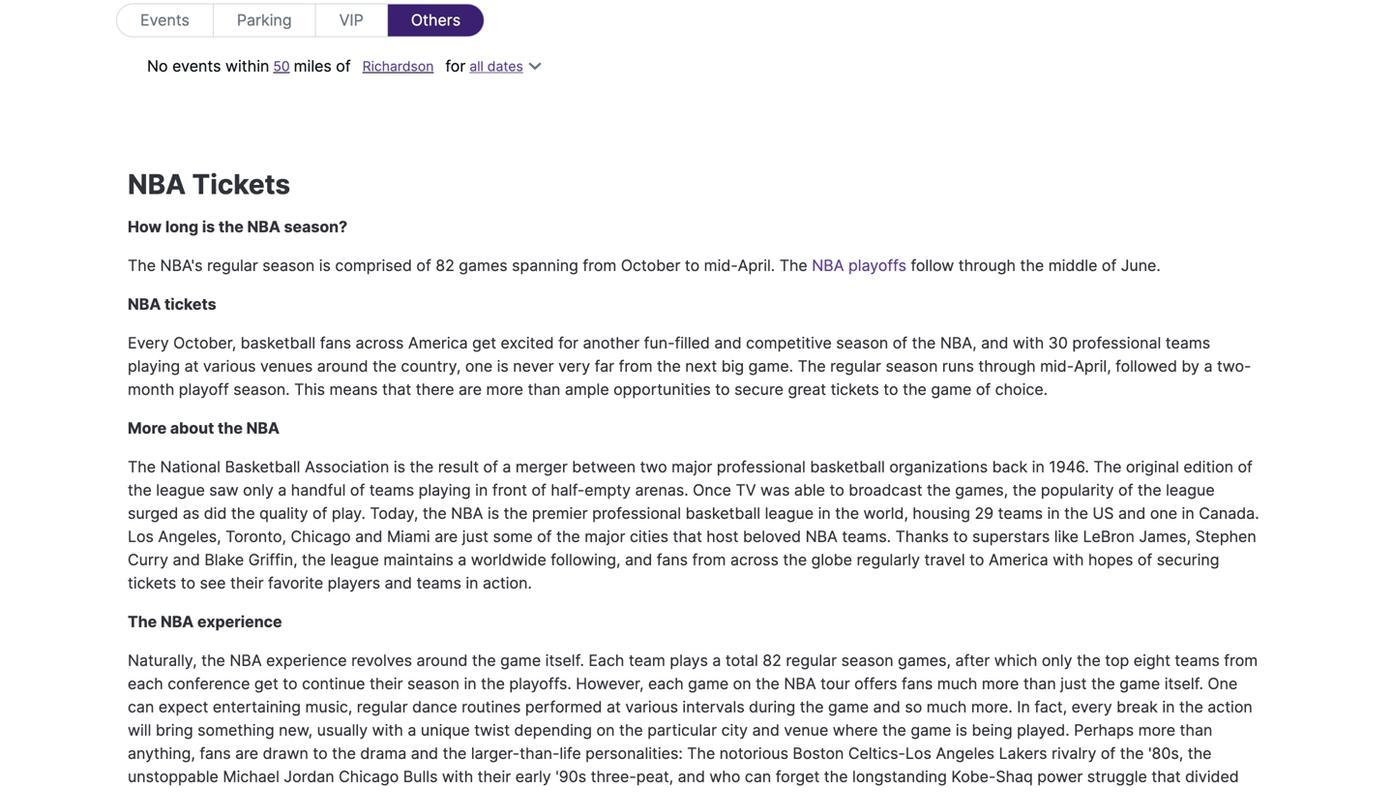 Task type: locate. For each thing, give the bounding box(es) containing it.
1 vertical spatial chicago
[[339, 767, 399, 786]]

to up travel
[[954, 527, 969, 546]]

1 vertical spatial than
[[1024, 674, 1057, 693]]

one right country,
[[466, 357, 493, 376]]

1 horizontal spatial are
[[435, 527, 458, 546]]

new,
[[279, 721, 313, 740]]

another
[[583, 333, 640, 352]]

national
[[160, 457, 221, 476]]

plays
[[670, 651, 708, 670]]

more inside every october, basketball fans across america get excited for another fun-filled and competitive season of the nba, and with 30 professional teams playing at various venues around the country, one is never very far from the next big game. the regular season runs through mid-april, followed by a two- month playoff season. this means that there are more than ample opportunities to secure great tickets to the game of choice.
[[486, 380, 524, 399]]

1 horizontal spatial for
[[559, 333, 579, 352]]

los up longstanding
[[906, 744, 932, 763]]

following,
[[551, 550, 621, 569]]

1 vertical spatial playing
[[419, 481, 471, 500]]

are inside 'the national basketball association is the result of a merger between two major professional basketball organizations back in 1946. the original edition of the league saw only a handful of teams playing in front of half-empty arenas. once tv was able to broadcast the games, the popularity of the league surged as did the quality of play. today, the nba is the premier professional basketball league in the world, housing 29 teams in the us and one in canada. los angeles, toronto, chicago and miami are just some of the major cities that host beloved nba teams. thanks to superstars like lebron james, stephen curry and blake griffin, the league maintains a worldwide following, and fans from across the globe regularly travel to america with hopes of securing tickets to see their favorite players and teams in action.'
[[435, 527, 458, 546]]

naturally,
[[128, 651, 197, 670]]

games,
[[956, 481, 1009, 500], [898, 651, 952, 670]]

at
[[184, 357, 199, 376], [607, 697, 621, 716]]

get up entertaining
[[255, 674, 279, 693]]

every
[[1072, 697, 1113, 716]]

tickets down the 'nba's'
[[165, 295, 216, 314]]

0 vertical spatial more
[[486, 380, 524, 399]]

0 vertical spatial experience
[[197, 612, 282, 631]]

1 vertical spatial games,
[[898, 651, 952, 670]]

itself. left one
[[1165, 674, 1204, 693]]

regular inside every october, basketball fans across america get excited for another fun-filled and competitive season of the nba, and with 30 professional teams playing at various venues around the country, one is never very far from the next big game. the regular season runs through mid-april, followed by a two- month playoff season. this means that there are more than ample opportunities to secure great tickets to the game of choice.
[[831, 357, 882, 376]]

30
[[1049, 333, 1069, 352]]

popularity
[[1042, 481, 1115, 500]]

2 horizontal spatial that
[[1152, 767, 1182, 786]]

of down "original"
[[1119, 481, 1134, 500]]

parking
[[237, 11, 292, 30]]

expect
[[159, 697, 208, 716]]

june.
[[1122, 256, 1161, 275]]

1 horizontal spatial basketball
[[686, 504, 761, 523]]

opportunities
[[614, 380, 711, 399]]

from
[[583, 256, 617, 275], [619, 357, 653, 376], [693, 550, 726, 569], [1225, 651, 1259, 670]]

nba
[[128, 168, 186, 201], [247, 217, 281, 236], [812, 256, 845, 275], [128, 295, 161, 314], [247, 419, 280, 438], [451, 504, 484, 523], [806, 527, 838, 546], [161, 612, 194, 631], [230, 651, 262, 670], [784, 674, 817, 693]]

just inside naturally, the nba experience revolves around the game itself. each team plays a total 82 regular season games, after which only the top eight teams from each conference get to continue their season in the playoffs. however, each game on the nba tour offers fans much more than just the game itself. one can expect entertaining music, regular dance routines performed at various intervals during the game and so much more. in fact, every break in the action will bring something new, usually with a unique twist depending on the particular city and venue where the game is being played. perhaps more than anything, fans are drawn to the drama and the larger-than-life personalities: the notorious boston celtics-los angeles lakers rivalry of the '80s, the unstoppable michael jordan chicago bulls with their early '90s three-peat, and who can forget the longstanding kobe-shaq power struggle that di
[[1061, 674, 1088, 693]]

only inside naturally, the nba experience revolves around the game itself. each team plays a total 82 regular season games, after which only the top eight teams from each conference get to continue their season in the playoffs. however, each game on the nba tour offers fans much more than just the game itself. one can expect entertaining music, regular dance routines performed at various intervals during the game and so much more. in fact, every break in the action will bring something new, usually with a unique twist depending on the particular city and venue where the game is being played. perhaps more than anything, fans are drawn to the drama and the larger-than-life personalities: the notorious boston celtics-los angeles lakers rivalry of the '80s, the unstoppable michael jordan chicago bulls with their early '90s three-peat, and who can forget the longstanding kobe-shaq power struggle that di
[[1042, 651, 1073, 670]]

with left 30
[[1013, 333, 1045, 352]]

that
[[382, 380, 412, 399], [673, 527, 703, 546], [1152, 767, 1182, 786]]

0 horizontal spatial just
[[462, 527, 489, 546]]

to right travel
[[970, 550, 985, 569]]

just inside 'the national basketball association is the result of a merger between two major professional basketball organizations back in 1946. the original edition of the league saw only a handful of teams playing in front of half-empty arenas. once tv was able to broadcast the games, the popularity of the league surged as did the quality of play. today, the nba is the premier professional basketball league in the world, housing 29 teams in the us and one in canada. los angeles, toronto, chicago and miami are just some of the major cities that host beloved nba teams. thanks to superstars like lebron james, stephen curry and blake griffin, the league maintains a worldwide following, and fans from across the globe regularly travel to america with hopes of securing tickets to see their favorite players and teams in action.'
[[462, 527, 489, 546]]

2 vertical spatial professional
[[593, 504, 682, 523]]

league down "edition"
[[1167, 481, 1216, 500]]

around up dance
[[417, 651, 468, 670]]

country,
[[401, 357, 461, 376]]

2 horizontal spatial than
[[1181, 721, 1213, 740]]

their inside 'the national basketball association is the result of a merger between two major professional basketball organizations back in 1946. the original edition of the league saw only a handful of teams playing in front of half-empty arenas. once tv was able to broadcast the games, the popularity of the league surged as did the quality of play. today, the nba is the premier professional basketball league in the world, housing 29 teams in the us and one in canada. los angeles, toronto, chicago and miami are just some of the major cities that host beloved nba teams. thanks to superstars like lebron james, stephen curry and blake griffin, the league maintains a worldwide following, and fans from across the globe regularly travel to america with hopes of securing tickets to see their favorite players and teams in action.'
[[230, 574, 264, 592]]

fans
[[320, 333, 351, 352], [657, 550, 688, 569], [902, 674, 933, 693], [200, 744, 231, 763]]

organizations
[[890, 457, 988, 476]]

from up one
[[1225, 651, 1259, 670]]

1 vertical spatial that
[[673, 527, 703, 546]]

'90s
[[556, 767, 587, 786]]

0 horizontal spatial are
[[235, 744, 259, 763]]

0 horizontal spatial basketball
[[241, 333, 316, 352]]

middle
[[1049, 256, 1098, 275]]

in up like at bottom right
[[1048, 504, 1061, 523]]

2 horizontal spatial basketball
[[811, 457, 886, 476]]

game down runs on the right top
[[932, 380, 972, 399]]

runs
[[943, 357, 975, 376]]

where
[[833, 721, 879, 740]]

1 vertical spatial for
[[559, 333, 579, 352]]

their down revolves
[[370, 674, 403, 693]]

0 horizontal spatial playing
[[128, 357, 180, 376]]

and up big
[[715, 333, 742, 352]]

professional up the april, at the right top of the page
[[1073, 333, 1162, 352]]

early
[[516, 767, 552, 786]]

1 horizontal spatial 82
[[763, 651, 782, 670]]

1 vertical spatial 82
[[763, 651, 782, 670]]

very
[[559, 357, 591, 376]]

to right "october"
[[685, 256, 700, 275]]

the nba's regular season is comprised of 82 games spanning from october to mid-april. the nba playoffs follow through the middle of june.
[[128, 256, 1166, 275]]

major up once on the bottom
[[672, 457, 713, 476]]

did
[[204, 504, 227, 523]]

revolves
[[352, 651, 412, 670]]

regularly
[[857, 550, 921, 569]]

in down able
[[819, 504, 831, 523]]

around inside every october, basketball fans across america get excited for another fun-filled and competitive season of the nba, and with 30 professional teams playing at various venues around the country, one is never very far from the next big game. the regular season runs through mid-april, followed by a two- month playoff season. this means that there are more than ample opportunities to secure great tickets to the game of choice.
[[317, 357, 368, 376]]

0 vertical spatial america
[[408, 333, 468, 352]]

no
[[147, 57, 168, 76]]

front
[[493, 481, 528, 500]]

itself.
[[546, 651, 585, 670], [1165, 674, 1204, 693]]

0 horizontal spatial los
[[128, 527, 154, 546]]

across inside every october, basketball fans across america get excited for another fun-filled and competitive season of the nba, and with 30 professional teams playing at various venues around the country, one is never very far from the next big game. the regular season runs through mid-april, followed by a two- month playoff season. this means that there are more than ample opportunities to secure great tickets to the game of choice.
[[356, 333, 404, 352]]

at inside every october, basketball fans across america get excited for another fun-filled and competitive season of the nba, and with 30 professional teams playing at various venues around the country, one is never very far from the next big game. the regular season runs through mid-april, followed by a two- month playoff season. this means that there are more than ample opportunities to secure great tickets to the game of choice.
[[184, 357, 199, 376]]

usually
[[317, 721, 368, 740]]

entertaining
[[213, 697, 301, 716]]

1 horizontal spatial more
[[982, 674, 1020, 693]]

action
[[1208, 697, 1253, 716]]

only inside 'the national basketball association is the result of a merger between two major professional basketball organizations back in 1946. the original edition of the league saw only a handful of teams playing in front of half-empty arenas. once tv was able to broadcast the games, the popularity of the league surged as did the quality of play. today, the nba is the premier professional basketball league in the world, housing 29 teams in the us and one in canada. los angeles, toronto, chicago and miami are just some of the major cities that host beloved nba teams. thanks to superstars like lebron james, stephen curry and blake griffin, the league maintains a worldwide following, and fans from across the globe regularly travel to america with hopes of securing tickets to see their favorite players and teams in action.'
[[243, 481, 274, 500]]

basketball
[[241, 333, 316, 352], [811, 457, 886, 476], [686, 504, 761, 523]]

teams up today,
[[370, 481, 414, 500]]

2 vertical spatial their
[[478, 767, 511, 786]]

mid- right "october"
[[704, 256, 738, 275]]

the down more
[[128, 457, 156, 476]]

music,
[[305, 697, 353, 716]]

angeles
[[936, 744, 995, 763]]

particular
[[648, 721, 717, 740]]

0 vertical spatial one
[[466, 357, 493, 376]]

of down perhaps
[[1102, 744, 1116, 763]]

are up maintains
[[435, 527, 458, 546]]

0 vertical spatial only
[[243, 481, 274, 500]]

0 vertical spatial that
[[382, 380, 412, 399]]

life
[[560, 744, 581, 763]]

chicago inside naturally, the nba experience revolves around the game itself. each team plays a total 82 regular season games, after which only the top eight teams from each conference get to continue their season in the playoffs. however, each game on the nba tour offers fans much more than just the game itself. one can expect entertaining music, regular dance routines performed at various intervals during the game and so much more. in fact, every break in the action will bring something new, usually with a unique twist depending on the particular city and venue where the game is being played. perhaps more than anything, fans are drawn to the drama and the larger-than-life personalities: the notorious boston celtics-los angeles lakers rivalry of the '80s, the unstoppable michael jordan chicago bulls with their early '90s three-peat, and who can forget the longstanding kobe-shaq power struggle that di
[[339, 767, 399, 786]]

one up james,
[[1151, 504, 1178, 523]]

0 horizontal spatial 82
[[436, 256, 455, 275]]

0 vertical spatial at
[[184, 357, 199, 376]]

0 horizontal spatial itself.
[[546, 651, 585, 670]]

to up entertaining
[[283, 674, 298, 693]]

that inside naturally, the nba experience revolves around the game itself. each team plays a total 82 regular season games, after which only the top eight teams from each conference get to continue their season in the playoffs. however, each game on the nba tour offers fans much more than just the game itself. one can expect entertaining music, regular dance routines performed at various intervals during the game and so much more. in fact, every break in the action will bring something new, usually with a unique twist depending on the particular city and venue where the game is being played. perhaps more than anything, fans are drawn to the drama and the larger-than-life personalities: the notorious boston celtics-los angeles lakers rivalry of the '80s, the unstoppable michael jordan chicago bulls with their early '90s three-peat, and who can forget the longstanding kobe-shaq power struggle that di
[[1152, 767, 1182, 786]]

various down the october,
[[203, 357, 256, 376]]

which
[[995, 651, 1038, 670]]

0 vertical spatial can
[[128, 697, 154, 716]]

teams inside naturally, the nba experience revolves around the game itself. each team plays a total 82 regular season games, after which only the top eight teams from each conference get to continue their season in the playoffs. however, each game on the nba tour offers fans much more than just the game itself. one can expect entertaining music, regular dance routines performed at various intervals during the game and so much more. in fact, every break in the action will bring something new, usually with a unique twist depending on the particular city and venue where the game is being played. perhaps more than anything, fans are drawn to the drama and the larger-than-life personalities: the notorious boston celtics-los angeles lakers rivalry of the '80s, the unstoppable michael jordan chicago bulls with their early '90s three-peat, and who can forget the longstanding kobe-shaq power struggle that di
[[1176, 651, 1220, 670]]

1 horizontal spatial playing
[[419, 481, 471, 500]]

players
[[328, 574, 381, 592]]

0 horizontal spatial at
[[184, 357, 199, 376]]

their down larger-
[[478, 767, 511, 786]]

on up personalities: at the left bottom
[[597, 721, 615, 740]]

that inside every october, basketball fans across america get excited for another fun-filled and competitive season of the nba, and with 30 professional teams playing at various venues around the country, one is never very far from the next big game. the regular season runs through mid-april, followed by a two- month playoff season. this means that there are more than ample opportunities to secure great tickets to the game of choice.
[[382, 380, 412, 399]]

experience up continue
[[266, 651, 347, 670]]

america inside 'the national basketball association is the result of a merger between two major professional basketball organizations back in 1946. the original edition of the league saw only a handful of teams playing in front of half-empty arenas. once tv was able to broadcast the games, the popularity of the league surged as did the quality of play. today, the nba is the premier professional basketball league in the world, housing 29 teams in the us and one in canada. los angeles, toronto, chicago and miami are just some of the major cities that host beloved nba teams. thanks to superstars like lebron james, stephen curry and blake griffin, the league maintains a worldwide following, and fans from across the globe regularly travel to america with hopes of securing tickets to see their favorite players and teams in action.'
[[989, 550, 1049, 569]]

october,
[[173, 333, 236, 352]]

dates
[[488, 58, 524, 75]]

2 vertical spatial more
[[1139, 721, 1176, 740]]

april.
[[738, 256, 776, 275]]

various inside every october, basketball fans across america get excited for another fun-filled and competitive season of the nba, and with 30 professional teams playing at various venues around the country, one is never very far from the next big game. the regular season runs through mid-april, followed by a two- month playoff season. this means that there are more than ample opportunities to secure great tickets to the game of choice.
[[203, 357, 256, 376]]

three-
[[591, 767, 637, 786]]

from down host
[[693, 550, 726, 569]]

0 horizontal spatial games,
[[898, 651, 952, 670]]

0 vertical spatial than
[[528, 380, 561, 399]]

0 vertical spatial get
[[473, 333, 497, 352]]

with inside 'the national basketball association is the result of a merger between two major professional basketball organizations back in 1946. the original edition of the league saw only a handful of teams playing in front of half-empty arenas. once tv was able to broadcast the games, the popularity of the league surged as did the quality of play. today, the nba is the premier professional basketball league in the world, housing 29 teams in the us and one in canada. los angeles, toronto, chicago and miami are just some of the major cities that host beloved nba teams. thanks to superstars like lebron james, stephen curry and blake griffin, the league maintains a worldwide following, and fans from across the globe regularly travel to america with hopes of securing tickets to see their favorite players and teams in action.'
[[1053, 550, 1085, 569]]

league down "was"
[[765, 504, 814, 523]]

0 horizontal spatial america
[[408, 333, 468, 352]]

to down big
[[716, 380, 730, 399]]

of down through
[[977, 380, 991, 399]]

0 horizontal spatial each
[[128, 674, 163, 693]]

1 horizontal spatial one
[[1151, 504, 1178, 523]]

fans up means
[[320, 333, 351, 352]]

regular up usually
[[357, 697, 408, 716]]

0 vertical spatial los
[[128, 527, 154, 546]]

2 vertical spatial are
[[235, 744, 259, 763]]

1 vertical spatial los
[[906, 744, 932, 763]]

0 vertical spatial various
[[203, 357, 256, 376]]

1 vertical spatial just
[[1061, 674, 1088, 693]]

playing inside every october, basketball fans across america get excited for another fun-filled and competitive season of the nba, and with 30 professional teams playing at various venues around the country, one is never very far from the next big game. the regular season runs through mid-april, followed by a two- month playoff season. this means that there are more than ample opportunities to secure great tickets to the game of choice.
[[128, 357, 180, 376]]

of right comprised
[[417, 256, 431, 275]]

0 vertical spatial professional
[[1073, 333, 1162, 352]]

1 each from the left
[[128, 674, 163, 693]]

0 horizontal spatial get
[[255, 674, 279, 693]]

1 vertical spatial only
[[1042, 651, 1073, 670]]

of left june.
[[1103, 256, 1117, 275]]

arenas.
[[636, 481, 689, 500]]

of left nba, at the top
[[893, 333, 908, 352]]

0 vertical spatial chicago
[[291, 527, 351, 546]]

1 horizontal spatial only
[[1042, 651, 1073, 670]]

los up curry
[[128, 527, 154, 546]]

and down play.
[[355, 527, 383, 546]]

tickets down curry
[[128, 574, 176, 592]]

than inside every october, basketball fans across america get excited for another fun-filled and competitive season of the nba, and with 30 professional teams playing at various venues around the country, one is never very far from the next big game. the regular season runs through mid-april, followed by a two- month playoff season. this means that there are more than ample opportunities to secure great tickets to the game of choice.
[[528, 380, 561, 399]]

0 vertical spatial their
[[230, 574, 264, 592]]

2 each from the left
[[649, 674, 684, 693]]

others
[[411, 11, 461, 30]]

0 horizontal spatial professional
[[593, 504, 682, 523]]

each
[[128, 674, 163, 693], [649, 674, 684, 693]]

thanks
[[896, 527, 949, 546]]

personalities:
[[586, 744, 683, 763]]

nba up globe
[[806, 527, 838, 546]]

from inside every october, basketball fans across america get excited for another fun-filled and competitive season of the nba, and with 30 professional teams playing at various venues around the country, one is never very far from the next big game. the regular season runs through mid-april, followed by a two- month playoff season. this means that there are more than ample opportunities to secure great tickets to the game of choice.
[[619, 357, 653, 376]]

1 horizontal spatial get
[[473, 333, 497, 352]]

regular down competitive
[[831, 357, 882, 376]]

chicago down play.
[[291, 527, 351, 546]]

fans up so
[[902, 674, 933, 693]]

nba up conference
[[230, 651, 262, 670]]

fans down cities
[[657, 550, 688, 569]]

through
[[979, 357, 1036, 376]]

play.
[[332, 504, 366, 523]]

1 horizontal spatial mid-
[[1041, 357, 1075, 376]]

0 vertical spatial major
[[672, 457, 713, 476]]

tickets
[[192, 168, 290, 201]]

1 horizontal spatial can
[[745, 767, 772, 786]]

association
[[305, 457, 389, 476]]

2 vertical spatial that
[[1152, 767, 1182, 786]]

professional inside every october, basketball fans across america get excited for another fun-filled and competitive season of the nba, and with 30 professional teams playing at various venues around the country, one is never very far from the next big game. the regular season runs through mid-april, followed by a two- month playoff season. this means that there are more than ample opportunities to secure great tickets to the game of choice.
[[1073, 333, 1162, 352]]

vip button
[[315, 3, 387, 37]]

travel
[[925, 550, 966, 569]]

with inside every october, basketball fans across america get excited for another fun-filled and competitive season of the nba, and with 30 professional teams playing at various venues around the country, one is never very far from the next big game. the regular season runs through mid-april, followed by a two- month playoff season. this means that there are more than ample opportunities to secure great tickets to the game of choice.
[[1013, 333, 1045, 352]]

from right far
[[619, 357, 653, 376]]

and right us
[[1119, 504, 1146, 523]]

playoffs.
[[510, 674, 572, 693]]

0 vertical spatial 82
[[436, 256, 455, 275]]

0 vertical spatial are
[[459, 380, 482, 399]]

chicago down drama
[[339, 767, 399, 786]]

around up means
[[317, 357, 368, 376]]

result
[[438, 457, 479, 476]]

1 vertical spatial are
[[435, 527, 458, 546]]

eight
[[1134, 651, 1171, 670]]

from inside naturally, the nba experience revolves around the game itself. each team plays a total 82 regular season games, after which only the top eight teams from each conference get to continue their season in the playoffs. however, each game on the nba tour offers fans much more than just the game itself. one can expect entertaining music, regular dance routines performed at various intervals during the game and so much more. in fact, every break in the action will bring something new, usually with a unique twist depending on the particular city and venue where the game is being played. perhaps more than anything, fans are drawn to the drama and the larger-than-life personalities: the notorious boston celtics-los angeles lakers rivalry of the '80s, the unstoppable michael jordan chicago bulls with their early '90s three-peat, and who can forget the longstanding kobe-shaq power struggle that di
[[1225, 651, 1259, 670]]

1 horizontal spatial that
[[673, 527, 703, 546]]

is right long
[[202, 217, 215, 236]]

0 horizontal spatial major
[[585, 527, 626, 546]]

1 vertical spatial at
[[607, 697, 621, 716]]

the down particular
[[688, 744, 716, 763]]

for inside every october, basketball fans across america get excited for another fun-filled and competitive season of the nba, and with 30 professional teams playing at various venues around the country, one is never very far from the next big game. the regular season runs through mid-april, followed by a two- month playoff season. this means that there are more than ample opportunities to secure great tickets to the game of choice.
[[559, 333, 579, 352]]

two
[[640, 457, 668, 476]]

at up playoff
[[184, 357, 199, 376]]

events button
[[116, 3, 213, 37]]

around
[[317, 357, 368, 376], [417, 651, 468, 670]]

0 vertical spatial tickets
[[165, 295, 216, 314]]

82 inside naturally, the nba experience revolves around the game itself. each team plays a total 82 regular season games, after which only the top eight teams from each conference get to continue their season in the playoffs. however, each game on the nba tour offers fans much more than just the game itself. one can expect entertaining music, regular dance routines performed at various intervals during the game and so much more. in fact, every break in the action will bring something new, usually with a unique twist depending on the particular city and venue where the game is being played. perhaps more than anything, fans are drawn to the drama and the larger-than-life personalities: the notorious boston celtics-los angeles lakers rivalry of the '80s, the unstoppable michael jordan chicago bulls with their early '90s three-peat, and who can forget the longstanding kobe-shaq power struggle that di
[[763, 651, 782, 670]]

0 horizontal spatial can
[[128, 697, 154, 716]]

1 vertical spatial on
[[597, 721, 615, 740]]

0 horizontal spatial various
[[203, 357, 256, 376]]

a inside every october, basketball fans across america get excited for another fun-filled and competitive season of the nba, and with 30 professional teams playing at various venues around the country, one is never very far from the next big game. the regular season runs through mid-april, followed by a two- month playoff season. this means that there are more than ample opportunities to secure great tickets to the game of choice.
[[1205, 357, 1213, 376]]

2 horizontal spatial are
[[459, 380, 482, 399]]

longstanding
[[853, 767, 948, 786]]

for left "all"
[[446, 57, 466, 76]]

0 horizontal spatial one
[[466, 357, 493, 376]]

professional
[[1073, 333, 1162, 352], [717, 457, 806, 476], [593, 504, 682, 523]]

2 horizontal spatial more
[[1139, 721, 1176, 740]]

major up following,
[[585, 527, 626, 546]]

only down 'basketball'
[[243, 481, 274, 500]]

0 horizontal spatial for
[[446, 57, 466, 76]]

1 vertical spatial various
[[626, 697, 679, 716]]

season down season?
[[263, 256, 315, 275]]

teams.
[[843, 527, 892, 546]]

rivalry
[[1052, 744, 1097, 763]]

2 vertical spatial than
[[1181, 721, 1213, 740]]

0 horizontal spatial on
[[597, 721, 615, 740]]

1 horizontal spatial across
[[731, 550, 779, 569]]

is
[[202, 217, 215, 236], [319, 256, 331, 275], [497, 357, 509, 376], [394, 457, 406, 476], [488, 504, 500, 523], [956, 721, 968, 740]]

2 vertical spatial tickets
[[128, 574, 176, 592]]

1 vertical spatial mid-
[[1041, 357, 1075, 376]]

1 vertical spatial around
[[417, 651, 468, 670]]

only right 'which'
[[1042, 651, 1073, 670]]

tickets right the great
[[831, 380, 880, 399]]

anything,
[[128, 744, 195, 763]]

games, up so
[[898, 651, 952, 670]]

their
[[230, 574, 264, 592], [370, 674, 403, 693], [478, 767, 511, 786]]

no events within 50 miles of
[[147, 57, 351, 76]]

1 horizontal spatial games,
[[956, 481, 1009, 500]]

nba,
[[941, 333, 977, 352]]

'80s,
[[1149, 744, 1184, 763]]

1 vertical spatial across
[[731, 550, 779, 569]]

regular down how long is the nba season?
[[207, 256, 258, 275]]

beloved
[[743, 527, 802, 546]]

basketball up venues
[[241, 333, 316, 352]]

each down naturally,
[[128, 674, 163, 693]]

just up "every"
[[1061, 674, 1088, 693]]

more up more.
[[982, 674, 1020, 693]]

chicago inside 'the national basketball association is the result of a merger between two major professional basketball organizations back in 1946. the original edition of the league saw only a handful of teams playing in front of half-empty arenas. once tv was able to broadcast the games, the popularity of the league surged as did the quality of play. today, the nba is the premier professional basketball league in the world, housing 29 teams in the us and one in canada. los angeles, toronto, chicago and miami are just some of the major cities that host beloved nba teams. thanks to superstars like lebron james, stephen curry and blake griffin, the league maintains a worldwide following, and fans from across the globe regularly travel to america with hopes of securing tickets to see their favorite players and teams in action.'
[[291, 527, 351, 546]]

1 vertical spatial professional
[[717, 457, 806, 476]]

teams
[[1166, 333, 1211, 352], [370, 481, 414, 500], [999, 504, 1044, 523], [417, 574, 462, 592], [1176, 651, 1220, 670]]

1 vertical spatial can
[[745, 767, 772, 786]]

can down notorious
[[745, 767, 772, 786]]

basketball up host
[[686, 504, 761, 523]]

in left action.
[[466, 574, 479, 592]]

secure
[[735, 380, 784, 399]]

1 horizontal spatial los
[[906, 744, 932, 763]]

offers
[[855, 674, 898, 693]]

1 vertical spatial get
[[255, 674, 279, 693]]

game up break
[[1120, 674, 1161, 693]]

are inside naturally, the nba experience revolves around the game itself. each team plays a total 82 regular season games, after which only the top eight teams from each conference get to continue their season in the playoffs. however, each game on the nba tour offers fans much more than just the game itself. one can expect entertaining music, regular dance routines performed at various intervals during the game and so much more. in fact, every break in the action will bring something new, usually with a unique twist depending on the particular city and venue where the game is being played. perhaps more than anything, fans are drawn to the drama and the larger-than-life personalities: the notorious boston celtics-los angeles lakers rivalry of the '80s, the unstoppable michael jordan chicago bulls with their early '90s three-peat, and who can forget the longstanding kobe-shaq power struggle that di
[[235, 744, 259, 763]]

nba playoffs link
[[812, 256, 911, 275]]

1 vertical spatial america
[[989, 550, 1049, 569]]

and up through
[[982, 333, 1009, 352]]

across up means
[[356, 333, 404, 352]]

within
[[225, 57, 269, 76]]

0 vertical spatial for
[[446, 57, 466, 76]]

0 vertical spatial basketball
[[241, 333, 316, 352]]

0 vertical spatial games,
[[956, 481, 1009, 500]]

can up will
[[128, 697, 154, 716]]

1 vertical spatial one
[[1151, 504, 1178, 523]]

1 horizontal spatial at
[[607, 697, 621, 716]]

season?
[[284, 217, 348, 236]]

82 left the games on the left of page
[[436, 256, 455, 275]]

a right maintains
[[458, 550, 467, 569]]

on down 'total' on the bottom right of the page
[[733, 674, 752, 693]]

tv
[[736, 481, 757, 500]]

1 vertical spatial major
[[585, 527, 626, 546]]

playoff
[[179, 380, 229, 399]]

fun-
[[644, 333, 675, 352]]

0 vertical spatial across
[[356, 333, 404, 352]]

2 horizontal spatial professional
[[1073, 333, 1162, 352]]

than down never
[[528, 380, 561, 399]]

october
[[621, 256, 681, 275]]

the up the great
[[798, 357, 826, 376]]



Task type: vqa. For each thing, say whether or not it's contained in the screenshot.
way within IT'S NEVER BEEN EASIER TO FIND A THEATER SHOW THAT CATERS TO EXACTLY THE MOOD OR GENRE YOU WANT. WHILE THE THEATER HAS ALWAYS BEEN AN AWESOME WAY TO SPEND ONE'S TIME, NOW THERE'S MORE CHOICE THAN EVER IN WHAT KIND OF SHOW WHEN YOU HEAD OUT A THEATER IN YOUR TOWN OR IN A CITY YOU'VE TRAVELED TO. SO NO MATTER IF YOU'RE IN THE MOOD FOR A MUSICAL, COMEDY, ADVENTURE, TRAGEDY, DRAMA OR ANYTHING ELSE YOU COULD POSSIBLY IMAGINE, YOU'LL BE ABLE TO FIND EXACTLY WHAT YOU'RE LOOKING FOR WITH THE HELP OF STUBHUB.
no



Task type: describe. For each thing, give the bounding box(es) containing it.
and up bulls
[[411, 744, 439, 763]]

world,
[[864, 504, 909, 523]]

dance
[[412, 697, 458, 716]]

each
[[589, 651, 625, 670]]

from inside 'the national basketball association is the result of a merger between two major professional basketball organizations back in 1946. the original edition of the league saw only a handful of teams playing in front of half-empty arenas. once tv was able to broadcast the games, the popularity of the league surged as did the quality of play. today, the nba is the premier professional basketball league in the world, housing 29 teams in the us and one in canada. los angeles, toronto, chicago and miami are just some of the major cities that host beloved nba teams. thanks to superstars like lebron james, stephen curry and blake griffin, the league maintains a worldwide following, and fans from across the globe regularly travel to america with hopes of securing tickets to see their favorite players and teams in action.'
[[693, 550, 726, 569]]

of down james,
[[1138, 550, 1153, 569]]

fact,
[[1035, 697, 1068, 716]]

america inside every october, basketball fans across america get excited for another fun-filled and competitive season of the nba, and with 30 professional teams playing at various venues around the country, one is never very far from the next big game. the regular season runs through mid-april, followed by a two- month playoff season. this means that there are more than ample opportunities to secure great tickets to the game of choice.
[[408, 333, 468, 352]]

various inside naturally, the nba experience revolves around the game itself. each team plays a total 82 regular season games, after which only the top eight teams from each conference get to continue their season in the playoffs. however, each game on the nba tour offers fans much more than just the game itself. one can expect entertaining music, regular dance routines performed at various intervals during the game and so much more. in fact, every break in the action will bring something new, usually with a unique twist depending on the particular city and venue where the game is being played. perhaps more than anything, fans are drawn to the drama and the larger-than-life personalities: the notorious boston celtics-los angeles lakers rivalry of the '80s, the unstoppable michael jordan chicago bulls with their early '90s three-peat, and who can forget the longstanding kobe-shaq power struggle that di
[[626, 697, 679, 716]]

boston
[[793, 744, 845, 763]]

los inside naturally, the nba experience revolves around the game itself. each team plays a total 82 regular season games, after which only the top eight teams from each conference get to continue their season in the playoffs. however, each game on the nba tour offers fans much more than just the game itself. one can expect entertaining music, regular dance routines performed at various intervals during the game and so much more. in fact, every break in the action will bring something new, usually with a unique twist depending on the particular city and venue where the game is being played. perhaps more than anything, fans are drawn to the drama and the larger-than-life personalities: the notorious boston celtics-los angeles lakers rivalry of the '80s, the unstoppable michael jordan chicago bulls with their early '90s three-peat, and who can forget the longstanding kobe-shaq power struggle that di
[[906, 744, 932, 763]]

game up "intervals"
[[688, 674, 729, 693]]

is inside every october, basketball fans across america get excited for another fun-filled and competitive season of the nba, and with 30 professional teams playing at various venues around the country, one is never very far from the next big game. the regular season runs through mid-april, followed by a two- month playoff season. this means that there are more than ample opportunities to secure great tickets to the game of choice.
[[497, 357, 509, 376]]

nba up how
[[128, 168, 186, 201]]

2 vertical spatial basketball
[[686, 504, 761, 523]]

month
[[128, 380, 175, 399]]

continue
[[302, 674, 365, 693]]

in right back
[[1033, 457, 1045, 476]]

will
[[128, 721, 151, 740]]

drama
[[361, 744, 407, 763]]

the inside every october, basketball fans across america get excited for another fun-filled and competitive season of the nba, and with 30 professional teams playing at various venues around the country, one is never very far from the next big game. the regular season runs through mid-april, followed by a two- month playoff season. this means that there are more than ample opportunities to secure great tickets to the game of choice.
[[798, 357, 826, 376]]

playoffs
[[849, 256, 907, 275]]

edition
[[1184, 457, 1234, 476]]

is up today,
[[394, 457, 406, 476]]

playing inside 'the national basketball association is the result of a merger between two major professional basketball organizations back in 1946. the original edition of the league saw only a handful of teams playing in front of half-empty arenas. once tv was able to broadcast the games, the popularity of the league surged as did the quality of play. today, the nba is the premier professional basketball league in the world, housing 29 teams in the us and one in canada. los angeles, toronto, chicago and miami are just some of the major cities that host beloved nba teams. thanks to superstars like lebron james, stephen curry and blake griffin, the league maintains a worldwide following, and fans from across the globe regularly travel to america with hopes of securing tickets to see their favorite players and teams in action.'
[[419, 481, 471, 500]]

perhaps
[[1075, 721, 1135, 740]]

blake
[[205, 550, 244, 569]]

mid- inside every october, basketball fans across america get excited for another fun-filled and competitive season of the nba, and with 30 professional teams playing at various venues around the country, one is never very far from the next big game. the regular season runs through mid-april, followed by a two- month playoff season. this means that there are more than ample opportunities to secure great tickets to the game of choice.
[[1041, 357, 1075, 376]]

and left who
[[678, 767, 706, 786]]

power
[[1038, 767, 1084, 786]]

regular up tour
[[786, 651, 837, 670]]

host
[[707, 527, 739, 546]]

to right able
[[830, 481, 845, 500]]

saw
[[209, 481, 239, 500]]

season right competitive
[[837, 333, 889, 352]]

are inside every october, basketball fans across america get excited for another fun-filled and competitive season of the nba, and with 30 professional teams playing at various venues around the country, one is never very far from the next big game. the regular season runs through mid-april, followed by a two- month playoff season. this means that there are more than ample opportunities to secure great tickets to the game of choice.
[[459, 380, 482, 399]]

in up james,
[[1183, 504, 1195, 523]]

notorious
[[720, 744, 789, 763]]

team
[[629, 651, 666, 670]]

of down merger
[[532, 481, 547, 500]]

1 horizontal spatial their
[[370, 674, 403, 693]]

nba left "playoffs"
[[812, 256, 845, 275]]

in right break
[[1163, 697, 1176, 716]]

get inside naturally, the nba experience revolves around the game itself. each team plays a total 82 regular season games, after which only the top eight teams from each conference get to continue their season in the playoffs. however, each game on the nba tour offers fans much more than just the game itself. one can expect entertaining music, regular dance routines performed at various intervals during the game and so much more. in fact, every break in the action will bring something new, usually with a unique twist depending on the particular city and venue where the game is being played. perhaps more than anything, fans are drawn to the drama and the larger-than-life personalities: the notorious boston celtics-los angeles lakers rivalry of the '80s, the unstoppable michael jordan chicago bulls with their early '90s three-peat, and who can forget the longstanding kobe-shaq power struggle that di
[[255, 674, 279, 693]]

of right "miles"
[[336, 57, 351, 76]]

games, inside naturally, the nba experience revolves around the game itself. each team plays a total 82 regular season games, after which only the top eight teams from each conference get to continue their season in the playoffs. however, each game on the nba tour offers fans much more than just the game itself. one can expect entertaining music, regular dance routines performed at various intervals during the game and so much more. in fact, every break in the action will bring something new, usually with a unique twist depending on the particular city and venue where the game is being played. perhaps more than anything, fans are drawn to the drama and the larger-than-life personalities: the notorious boston celtics-los angeles lakers rivalry of the '80s, the unstoppable michael jordan chicago bulls with their early '90s three-peat, and who can forget the longstanding kobe-shaq power struggle that di
[[898, 651, 952, 670]]

tickets inside 'the national basketball association is the result of a merger between two major professional basketball organizations back in 1946. the original edition of the league saw only a handful of teams playing in front of half-empty arenas. once tv was able to broadcast the games, the popularity of the league surged as did the quality of play. today, the nba is the premier professional basketball league in the world, housing 29 teams in the us and one in canada. los angeles, toronto, chicago and miami are just some of the major cities that host beloved nba teams. thanks to superstars like lebron james, stephen curry and blake griffin, the league maintains a worldwide following, and fans from across the globe regularly travel to america with hopes of securing tickets to see their favorite players and teams in action.'
[[128, 574, 176, 592]]

of up front at the left bottom of page
[[484, 457, 498, 476]]

and down during
[[753, 721, 780, 740]]

one inside every october, basketball fans across america get excited for another fun-filled and competitive season of the nba, and with 30 professional teams playing at various venues around the country, one is never very far from the next big game. the regular season runs through mid-april, followed by a two- month playoff season. this means that there are more than ample opportunities to secure great tickets to the game of choice.
[[466, 357, 493, 376]]

0 vertical spatial mid-
[[704, 256, 738, 275]]

game inside every october, basketball fans across america get excited for another fun-filled and competitive season of the nba, and with 30 professional teams playing at various venues around the country, one is never very far from the next big game. the regular season runs through mid-april, followed by a two- month playoff season. this means that there are more than ample opportunities to secure great tickets to the game of choice.
[[932, 380, 972, 399]]

excited
[[501, 333, 554, 352]]

nba left tour
[[784, 674, 817, 693]]

1 vertical spatial much
[[927, 697, 967, 716]]

a up front at the left bottom of page
[[503, 457, 511, 476]]

0 vertical spatial much
[[938, 674, 978, 693]]

with up drama
[[372, 721, 404, 740]]

nba down "result" in the bottom left of the page
[[451, 504, 484, 523]]

routines
[[462, 697, 521, 716]]

today,
[[370, 504, 419, 523]]

by
[[1182, 357, 1200, 376]]

forget
[[776, 767, 820, 786]]

1 horizontal spatial professional
[[717, 457, 806, 476]]

every october, basketball fans across america get excited for another fun-filled and competitive season of the nba, and with 30 professional teams playing at various venues around the country, one is never very far from the next big game. the regular season runs through mid-april, followed by a two- month playoff season. this means that there are more than ample opportunities to secure great tickets to the game of choice.
[[128, 333, 1252, 399]]

april,
[[1075, 357, 1112, 376]]

in left front at the left bottom of page
[[475, 481, 488, 500]]

one
[[1209, 674, 1238, 693]]

to right the great
[[884, 380, 899, 399]]

this
[[294, 380, 325, 399]]

fans inside 'the national basketball association is the result of a merger between two major professional basketball organizations back in 1946. the original edition of the league saw only a handful of teams playing in front of half-empty arenas. once tv was able to broadcast the games, the popularity of the league surged as did the quality of play. today, the nba is the premier professional basketball league in the world, housing 29 teams in the us and one in canada. los angeles, toronto, chicago and miami are just some of the major cities that host beloved nba teams. thanks to superstars like lebron james, stephen curry and blake griffin, the league maintains a worldwide following, and fans from across the globe regularly travel to america with hopes of securing tickets to see their favorite players and teams in action.'
[[657, 550, 688, 569]]

big
[[722, 357, 745, 376]]

jordan
[[284, 767, 335, 786]]

teams inside every october, basketball fans across america get excited for another fun-filled and competitive season of the nba, and with 30 professional teams playing at various venues around the country, one is never very far from the next big game. the regular season runs through mid-april, followed by a two- month playoff season. this means that there are more than ample opportunities to secure great tickets to the game of choice.
[[1166, 333, 1211, 352]]

competitive
[[747, 333, 832, 352]]

los inside 'the national basketball association is the result of a merger between two major professional basketball organizations back in 1946. the original edition of the league saw only a handful of teams playing in front of half-empty arenas. once tv was able to broadcast the games, the popularity of the league surged as did the quality of play. today, the nba is the premier professional basketball league in the world, housing 29 teams in the us and one in canada. los angeles, toronto, chicago and miami are just some of the major cities that host beloved nba teams. thanks to superstars like lebron james, stephen curry and blake griffin, the league maintains a worldwide following, and fans from across the globe regularly travel to america with hopes of securing tickets to see their favorite players and teams in action.'
[[128, 527, 154, 546]]

intervals
[[683, 697, 745, 716]]

teams up superstars
[[999, 504, 1044, 523]]

nba up every
[[128, 295, 161, 314]]

is down front at the left bottom of page
[[488, 504, 500, 523]]

nba up naturally,
[[161, 612, 194, 631]]

in up routines
[[464, 674, 477, 693]]

city
[[722, 721, 748, 740]]

and down cities
[[625, 550, 653, 569]]

50
[[273, 58, 290, 75]]

tour
[[821, 674, 851, 693]]

and down maintains
[[385, 574, 412, 592]]

the inside naturally, the nba experience revolves around the game itself. each team plays a total 82 regular season games, after which only the top eight teams from each conference get to continue their season in the playoffs. however, each game on the nba tour offers fans much more than just the game itself. one can expect entertaining music, regular dance routines performed at various intervals during the game and so much more. in fact, every break in the action will bring something new, usually with a unique twist depending on the particular city and venue where the game is being played. perhaps more than anything, fans are drawn to the drama and the larger-than-life personalities: the notorious boston celtics-los angeles lakers rivalry of the '80s, the unstoppable michael jordan chicago bulls with their early '90s three-peat, and who can forget the longstanding kobe-shaq power struggle that di
[[688, 744, 716, 763]]

how
[[128, 217, 162, 236]]

league up players
[[330, 550, 379, 569]]

broadcast
[[849, 481, 923, 500]]

games, inside 'the national basketball association is the result of a merger between two major professional basketball organizations back in 1946. the original edition of the league saw only a handful of teams playing in front of half-empty arenas. once tv was able to broadcast the games, the popularity of the league surged as did the quality of play. today, the nba is the premier professional basketball league in the world, housing 29 teams in the us and one in canada. los angeles, toronto, chicago and miami are just some of the major cities that host beloved nba teams. thanks to superstars like lebron james, stephen curry and blake griffin, the league maintains a worldwide following, and fans from across the globe regularly travel to america with hopes of securing tickets to see their favorite players and teams in action.'
[[956, 481, 1009, 500]]

struggle
[[1088, 767, 1148, 786]]

tickets inside every october, basketball fans across america get excited for another fun-filled and competitive season of the nba, and with 30 professional teams playing at various venues around the country, one is never very far from the next big game. the regular season runs through mid-april, followed by a two- month playoff season. this means that there are more than ample opportunities to secure great tickets to the game of choice.
[[831, 380, 880, 399]]

for all dates
[[446, 57, 524, 76]]

far
[[595, 357, 615, 376]]

venue
[[784, 721, 829, 740]]

to up 'jordan' on the left bottom of the page
[[313, 744, 328, 763]]

basketball inside every october, basketball fans across america get excited for another fun-filled and competitive season of the nba, and with 30 professional teams playing at various venues around the country, one is never very far from the next big game. the regular season runs through mid-april, followed by a two- month playoff season. this means that there are more than ample opportunities to secure great tickets to the game of choice.
[[241, 333, 316, 352]]

comprised
[[335, 256, 412, 275]]

original
[[1127, 457, 1180, 476]]

in
[[1018, 697, 1031, 716]]

games
[[459, 256, 508, 275]]

premier
[[532, 504, 588, 523]]

between
[[572, 457, 636, 476]]

about
[[170, 419, 214, 438]]

game.
[[749, 357, 794, 376]]

us
[[1093, 504, 1115, 523]]

get inside every october, basketball fans across america get excited for another fun-filled and competitive season of the nba, and with 30 professional teams playing at various venues around the country, one is never very far from the next big game. the regular season runs through mid-april, followed by a two- month playoff season. this means that there are more than ample opportunities to secure great tickets to the game of choice.
[[473, 333, 497, 352]]

season up the 'offers'
[[842, 651, 894, 670]]

action.
[[483, 574, 532, 592]]

peat,
[[637, 767, 674, 786]]

nba up 'basketball'
[[247, 419, 280, 438]]

the up naturally,
[[128, 612, 157, 631]]

like
[[1055, 527, 1079, 546]]

teams down maintains
[[417, 574, 462, 592]]

is inside naturally, the nba experience revolves around the game itself. each team plays a total 82 regular season games, after which only the top eight teams from each conference get to continue their season in the playoffs. however, each game on the nba tour offers fans much more than just the game itself. one can expect entertaining music, regular dance routines performed at various intervals during the game and so much more. in fact, every break in the action will bring something new, usually with a unique twist depending on the particular city and venue where the game is being played. perhaps more than anything, fans are drawn to the drama and the larger-than-life personalities: the notorious boston celtics-los angeles lakers rivalry of the '80s, the unstoppable michael jordan chicago bulls with their early '90s three-peat, and who can forget the longstanding kobe-shaq power struggle that di
[[956, 721, 968, 740]]

2 horizontal spatial their
[[478, 767, 511, 786]]

favorite
[[268, 574, 324, 592]]

50 button
[[269, 53, 294, 80]]

bring
[[156, 721, 193, 740]]

of up play.
[[350, 481, 365, 500]]

and down angeles,
[[173, 550, 200, 569]]

handful
[[291, 481, 346, 500]]

angeles,
[[158, 527, 221, 546]]

during
[[749, 697, 796, 716]]

the up popularity
[[1094, 457, 1122, 476]]

game down so
[[911, 721, 952, 740]]

29
[[975, 504, 994, 523]]

a down dance
[[408, 721, 417, 740]]

across inside 'the national basketball association is the result of a merger between two major professional basketball organizations back in 1946. the original edition of the league saw only a handful of teams playing in front of half-empty arenas. once tv was able to broadcast the games, the popularity of the league surged as did the quality of play. today, the nba is the premier professional basketball league in the world, housing 29 teams in the us and one in canada. los angeles, toronto, chicago and miami are just some of the major cities that host beloved nba teams. thanks to superstars like lebron james, stephen curry and blake griffin, the league maintains a worldwide following, and fans from across the globe regularly travel to america with hopes of securing tickets to see their favorite players and teams in action.'
[[731, 550, 779, 569]]

of down premier
[[537, 527, 552, 546]]

of inside naturally, the nba experience revolves around the game itself. each team plays a total 82 regular season games, after which only the top eight teams from each conference get to continue their season in the playoffs. however, each game on the nba tour offers fans much more than just the game itself. one can expect entertaining music, regular dance routines performed at various intervals during the game and so much more. in fact, every break in the action will bring something new, usually with a unique twist depending on the particular city and venue where the game is being played. perhaps more than anything, fans are drawn to the drama and the larger-than-life personalities: the notorious boston celtics-los angeles lakers rivalry of the '80s, the unstoppable michael jordan chicago bulls with their early '90s three-peat, and who can forget the longstanding kobe-shaq power struggle that di
[[1102, 744, 1116, 763]]

nba down tickets on the top left of page
[[247, 217, 281, 236]]

twist
[[475, 721, 510, 740]]

from left "october"
[[583, 256, 617, 275]]

of down handful
[[313, 504, 328, 523]]

game up the where
[[829, 697, 869, 716]]

nba's
[[160, 256, 203, 275]]

unstoppable
[[128, 767, 219, 786]]

season up dance
[[408, 674, 460, 693]]

securing
[[1157, 550, 1220, 569]]

performed
[[525, 697, 603, 716]]

toronto,
[[226, 527, 287, 546]]

the right april. at the top right
[[780, 256, 808, 275]]

parking button
[[213, 3, 315, 37]]

break
[[1117, 697, 1159, 716]]

around inside naturally, the nba experience revolves around the game itself. each team plays a total 82 regular season games, after which only the top eight teams from each conference get to continue their season in the playoffs. however, each game on the nba tour offers fans much more than just the game itself. one can expect entertaining music, regular dance routines performed at various intervals during the game and so much more. in fact, every break in the action will bring something new, usually with a unique twist depending on the particular city and venue where the game is being played. perhaps more than anything, fans are drawn to the drama and the larger-than-life personalities: the notorious boston celtics-los angeles lakers rivalry of the '80s, the unstoppable michael jordan chicago bulls with their early '90s three-peat, and who can forget the longstanding kobe-shaq power struggle that di
[[417, 651, 468, 670]]

cities
[[630, 527, 669, 546]]

one inside 'the national basketball association is the result of a merger between two major professional basketball organizations back in 1946. the original edition of the league saw only a handful of teams playing in front of half-empty arenas. once tv was able to broadcast the games, the popularity of the league surged as did the quality of play. today, the nba is the premier professional basketball league in the world, housing 29 teams in the us and one in canada. los angeles, toronto, chicago and miami are just some of the major cities that host beloved nba teams. thanks to superstars like lebron james, stephen curry and blake griffin, the league maintains a worldwide following, and fans from across the globe regularly travel to america with hopes of securing tickets to see their favorite players and teams in action.'
[[1151, 504, 1178, 523]]

followed
[[1116, 357, 1178, 376]]

a up quality
[[278, 481, 287, 500]]

season.
[[233, 380, 290, 399]]

1 horizontal spatial major
[[672, 457, 713, 476]]

to left see
[[181, 574, 196, 592]]

season left runs on the right top
[[886, 357, 938, 376]]

filled
[[675, 333, 710, 352]]

a left 'total' on the bottom right of the page
[[713, 651, 722, 670]]

with right bulls
[[442, 767, 474, 786]]

the down how
[[128, 256, 156, 275]]

curry
[[128, 550, 168, 569]]

canada.
[[1200, 504, 1260, 523]]

michael
[[223, 767, 280, 786]]

1 vertical spatial itself.
[[1165, 674, 1204, 693]]

at inside naturally, the nba experience revolves around the game itself. each team plays a total 82 regular season games, after which only the top eight teams from each conference get to continue their season in the playoffs. however, each game on the nba tour offers fans much more than just the game itself. one can expect entertaining music, regular dance routines performed at various intervals during the game and so much more. in fact, every break in the action will bring something new, usually with a unique twist depending on the particular city and venue where the game is being played. perhaps more than anything, fans are drawn to the drama and the larger-than-life personalities: the notorious boston celtics-los angeles lakers rivalry of the '80s, the unstoppable michael jordan chicago bulls with their early '90s three-peat, and who can forget the longstanding kobe-shaq power struggle that di
[[607, 697, 621, 716]]

fans inside every october, basketball fans across america get excited for another fun-filled and competitive season of the nba, and with 30 professional teams playing at various venues around the country, one is never very far from the next big game. the regular season runs through mid-april, followed by a two- month playoff season. this means that there are more than ample opportunities to secure great tickets to the game of choice.
[[320, 333, 351, 352]]

1 horizontal spatial on
[[733, 674, 752, 693]]

follow through
[[911, 256, 1016, 275]]

1 vertical spatial basketball
[[811, 457, 886, 476]]

nba tickets
[[128, 295, 216, 314]]

league down "national"
[[156, 481, 205, 500]]

shaq
[[996, 767, 1034, 786]]

is down season?
[[319, 256, 331, 275]]

game up the playoffs.
[[501, 651, 541, 670]]

of right "edition"
[[1239, 457, 1253, 476]]

more about the nba
[[128, 419, 280, 438]]

fans down something
[[200, 744, 231, 763]]

0 vertical spatial itself.
[[546, 651, 585, 670]]

1946.
[[1050, 457, 1090, 476]]

and down the 'offers'
[[874, 697, 901, 716]]

experience inside naturally, the nba experience revolves around the game itself. each team plays a total 82 regular season games, after which only the top eight teams from each conference get to continue their season in the playoffs. however, each game on the nba tour offers fans much more than just the game itself. one can expect entertaining music, regular dance routines performed at various intervals during the game and so much more. in fact, every break in the action will bring something new, usually with a unique twist depending on the particular city and venue where the game is being played. perhaps more than anything, fans are drawn to the drama and the larger-than-life personalities: the notorious boston celtics-los angeles lakers rivalry of the '80s, the unstoppable michael jordan chicago bulls with their early '90s three-peat, and who can forget the longstanding kobe-shaq power struggle that di
[[266, 651, 347, 670]]

globe
[[812, 550, 853, 569]]

that inside 'the national basketball association is the result of a merger between two major professional basketball organizations back in 1946. the original edition of the league saw only a handful of teams playing in front of half-empty arenas. once tv was able to broadcast the games, the popularity of the league surged as did the quality of play. today, the nba is the premier professional basketball league in the world, housing 29 teams in the us and one in canada. los angeles, toronto, chicago and miami are just some of the major cities that host beloved nba teams. thanks to superstars like lebron james, stephen curry and blake griffin, the league maintains a worldwide following, and fans from across the globe regularly travel to america with hopes of securing tickets to see their favorite players and teams in action.'
[[673, 527, 703, 546]]

after
[[956, 651, 991, 670]]



